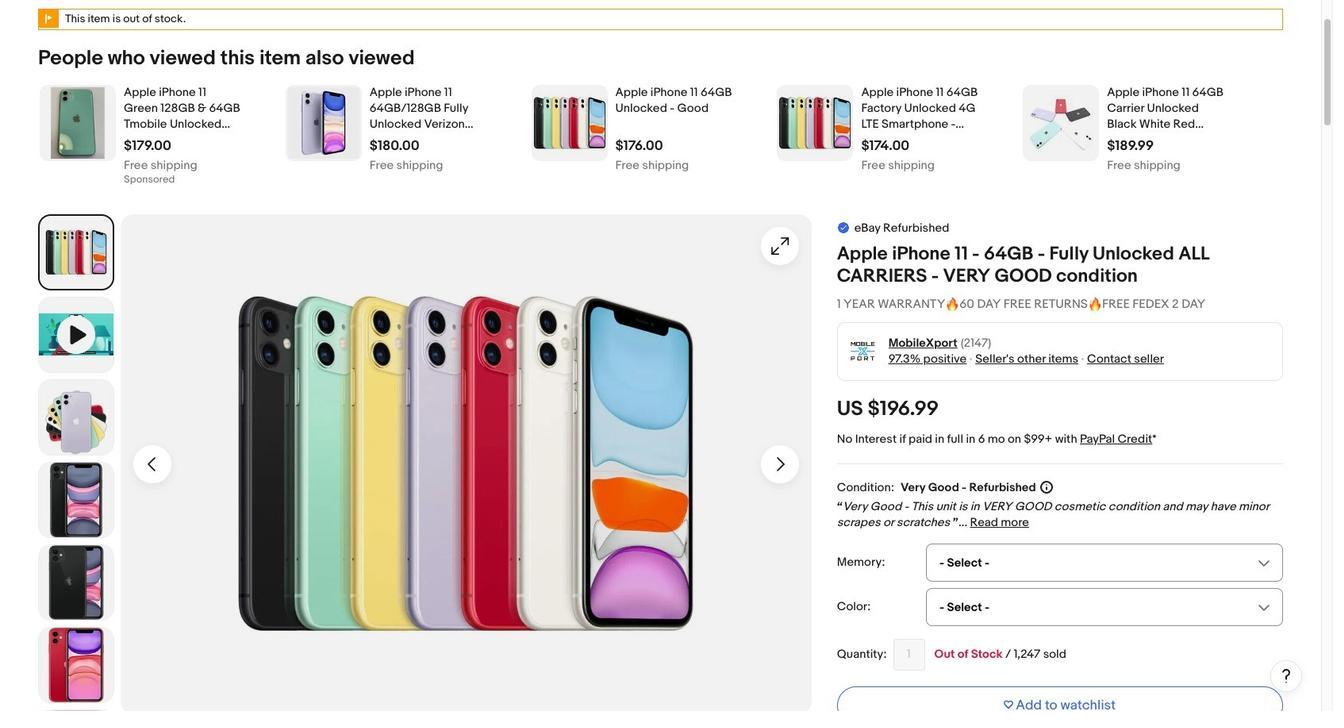 Task type: vqa. For each thing, say whether or not it's contained in the screenshot.
3rd Sponsored from the left
no



Task type: locate. For each thing, give the bounding box(es) containing it.
None text field
[[124, 138, 171, 154], [370, 138, 420, 154], [616, 138, 663, 154], [370, 160, 443, 171], [124, 174, 175, 184], [124, 138, 171, 154], [370, 138, 420, 154], [616, 138, 663, 154], [370, 160, 443, 171], [124, 174, 175, 184]]

picture 5 of 10 image
[[39, 628, 114, 702]]

picture 4 of 10 image
[[39, 545, 114, 620]]

apple iphone 11 - 64gb - fully unlocked all carriers - very good condition - picture 1 of 10 image
[[121, 214, 812, 711]]

warning image
[[39, 10, 59, 28]]

picture 3 of 10 image
[[39, 462, 114, 537]]

None text field
[[862, 138, 910, 154], [1108, 138, 1154, 154], [124, 160, 197, 171], [616, 160, 689, 171], [862, 160, 935, 171], [1108, 160, 1181, 171], [893, 639, 925, 670], [862, 138, 910, 154], [1108, 138, 1154, 154], [124, 160, 197, 171], [616, 160, 689, 171], [862, 160, 935, 171], [1108, 160, 1181, 171], [893, 639, 925, 670]]

picture 1 of 10 image
[[41, 217, 111, 287]]

picture 2 of 10 image
[[39, 380, 114, 455]]



Task type: describe. For each thing, give the bounding box(es) containing it.
video 1 of 1 image
[[39, 297, 114, 372]]

help, opens dialogs image
[[1279, 668, 1295, 684]]

text__icon image
[[837, 221, 850, 233]]



